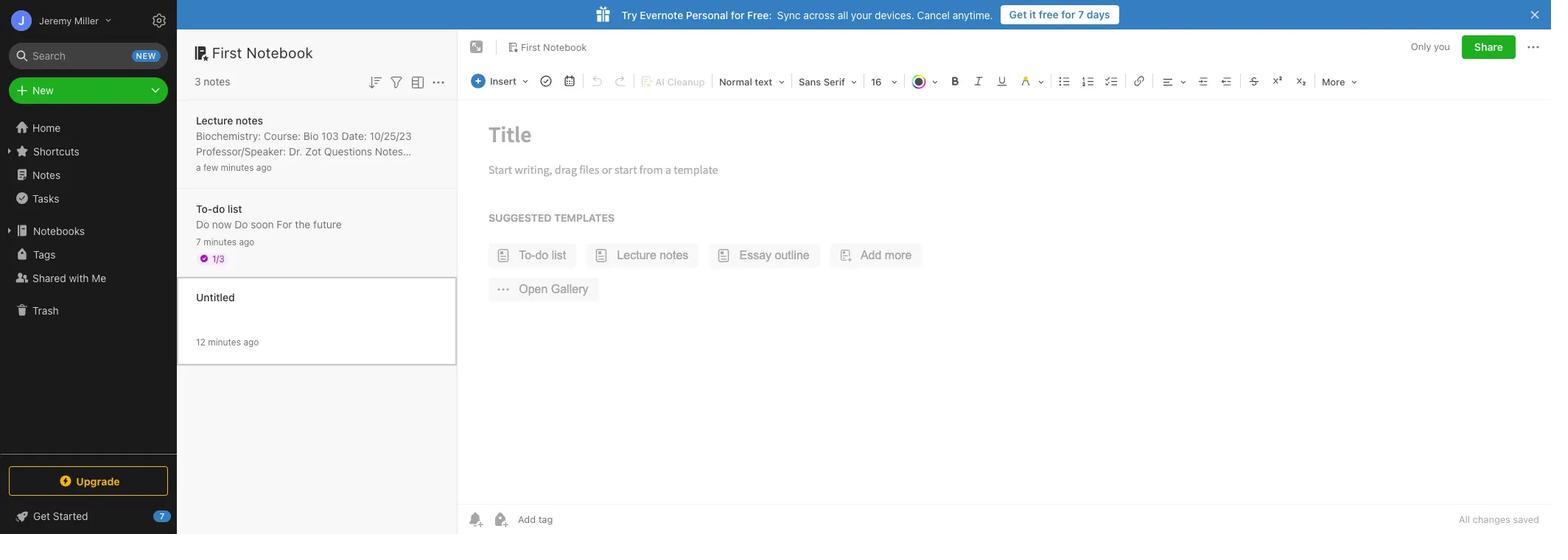 Task type: locate. For each thing, give the bounding box(es) containing it.
indent image
[[1193, 71, 1214, 91]]

get inside button
[[1009, 8, 1027, 21]]

Add filters field
[[388, 72, 405, 91]]

2 for from the left
[[731, 8, 745, 21]]

2 vertical spatial 7
[[160, 511, 165, 521]]

sans
[[799, 76, 821, 88]]

new
[[136, 51, 156, 60]]

for for 7
[[1061, 8, 1076, 21]]

for right free at the right top
[[1061, 8, 1076, 21]]

0 horizontal spatial first notebook
[[212, 44, 313, 61]]

notes down "10/25/23"
[[375, 145, 403, 157]]

minutes for 7 minutes ago
[[204, 236, 237, 247]]

minutes
[[221, 162, 254, 173], [204, 236, 237, 247], [208, 336, 241, 347]]

notes
[[375, 145, 403, 157], [32, 168, 61, 181]]

more actions image
[[1525, 38, 1542, 56]]

lecture notes
[[196, 114, 263, 126]]

do down list at the left of page
[[235, 218, 248, 230]]

first notebook
[[521, 41, 587, 53], [212, 44, 313, 61]]

0 horizontal spatial for
[[731, 8, 745, 21]]

notebooks
[[33, 224, 85, 237]]

shortcuts button
[[0, 139, 176, 163]]

numbered list image
[[1078, 71, 1099, 91]]

1 horizontal spatial 7
[[196, 236, 201, 247]]

Font color field
[[906, 71, 943, 92]]

ago down soon
[[239, 236, 255, 247]]

notebook
[[543, 41, 587, 53], [246, 44, 313, 61]]

settings image
[[150, 12, 168, 29]]

7 inside the help and learning task checklist field
[[160, 511, 165, 521]]

share button
[[1462, 35, 1516, 59]]

ago
[[256, 162, 272, 173], [239, 236, 255, 247], [243, 336, 259, 347]]

Font size field
[[866, 71, 903, 92]]

1 horizontal spatial first notebook
[[521, 41, 587, 53]]

ago down 'professor/speaker:'
[[256, 162, 272, 173]]

soon
[[251, 218, 274, 230]]

0 horizontal spatial first
[[212, 44, 242, 61]]

0 vertical spatial notes
[[375, 145, 403, 157]]

subscript image
[[1291, 71, 1312, 91]]

course: bio
[[264, 129, 319, 142]]

Font family field
[[794, 71, 862, 92]]

home
[[32, 121, 61, 134]]

0 horizontal spatial notebook
[[246, 44, 313, 61]]

16
[[871, 76, 882, 88]]

for left free:
[[731, 8, 745, 21]]

first
[[521, 41, 541, 53], [212, 44, 242, 61]]

1 horizontal spatial notebook
[[543, 41, 587, 53]]

zot
[[305, 145, 321, 157]]

note window element
[[458, 29, 1551, 534]]

bold image
[[945, 71, 965, 91]]

first up task image
[[521, 41, 541, 53]]

notes
[[204, 75, 230, 88], [236, 114, 263, 126]]

more actions field right view options 'field'
[[430, 72, 447, 91]]

first notebook up task image
[[521, 41, 587, 53]]

shortcuts
[[33, 145, 79, 157]]

free:
[[747, 8, 772, 21]]

get for get started
[[33, 510, 50, 523]]

superscript image
[[1268, 71, 1288, 91]]

2 vertical spatial ago
[[243, 336, 259, 347]]

get left it
[[1009, 8, 1027, 21]]

professor/speaker:
[[196, 145, 286, 157]]

7 inside note list element
[[196, 236, 201, 247]]

7 down to-
[[196, 236, 201, 247]]

1 vertical spatial notes
[[236, 114, 263, 126]]

only
[[1411, 41, 1432, 53]]

0 horizontal spatial more actions field
[[430, 72, 447, 91]]

for for free:
[[731, 8, 745, 21]]

sync
[[777, 8, 801, 21]]

new search field
[[19, 43, 161, 69]]

notebook inside button
[[543, 41, 587, 53]]

0 vertical spatial ago
[[256, 162, 272, 173]]

for
[[277, 218, 292, 230]]

Account field
[[0, 6, 111, 35]]

it
[[1030, 8, 1036, 21]]

get it free for 7 days button
[[1001, 5, 1119, 24]]

ago right 12
[[243, 336, 259, 347]]

1 vertical spatial 7
[[196, 236, 201, 247]]

0 vertical spatial notes
[[204, 75, 230, 88]]

0 vertical spatial get
[[1009, 8, 1027, 21]]

biochemistry: course: bio 103 date: 10/25/23 professor/speaker: dr. zot questions notes summary
[[196, 129, 412, 173]]

Alignment field
[[1155, 71, 1192, 92]]

0 horizontal spatial notes
[[204, 75, 230, 88]]

7 left days
[[1078, 8, 1084, 21]]

outdent image
[[1217, 71, 1237, 91]]

7 for 7
[[160, 511, 165, 521]]

trash
[[32, 304, 59, 317]]

share
[[1475, 41, 1503, 53]]

minutes right 12
[[208, 336, 241, 347]]

future
[[313, 218, 342, 230]]

notes up tasks
[[32, 168, 61, 181]]

1 vertical spatial minutes
[[204, 236, 237, 247]]

for
[[1061, 8, 1076, 21], [731, 8, 745, 21]]

saved
[[1513, 514, 1539, 525]]

minutes up 1/3
[[204, 236, 237, 247]]

1 horizontal spatial do
[[235, 218, 248, 230]]

ago for 7 minutes ago
[[239, 236, 255, 247]]

notes for 3 notes
[[204, 75, 230, 88]]

notebook inside note list element
[[246, 44, 313, 61]]

new
[[32, 84, 54, 97]]

notes right the 3
[[204, 75, 230, 88]]

1/3
[[212, 253, 225, 264]]

anytime.
[[953, 8, 993, 21]]

for inside button
[[1061, 8, 1076, 21]]

try evernote personal for free: sync across all your devices. cancel anytime.
[[622, 8, 993, 21]]

1 vertical spatial ago
[[239, 236, 255, 247]]

to-do list do now do soon for the future
[[196, 202, 342, 230]]

first up 3 notes
[[212, 44, 242, 61]]

do down to-
[[196, 218, 209, 230]]

0 horizontal spatial get
[[33, 510, 50, 523]]

changes
[[1473, 514, 1511, 525]]

personal
[[686, 8, 728, 21]]

More actions field
[[1525, 35, 1542, 59], [430, 72, 447, 91]]

add a reminder image
[[466, 511, 484, 528]]

7
[[1078, 8, 1084, 21], [196, 236, 201, 247], [160, 511, 165, 521]]

1 horizontal spatial notes
[[375, 145, 403, 157]]

normal text
[[719, 76, 773, 88]]

only you
[[1411, 41, 1450, 53]]

get for get it free for 7 days
[[1009, 8, 1027, 21]]

tags button
[[0, 242, 176, 266]]

get left started
[[33, 510, 50, 523]]

get inside the help and learning task checklist field
[[33, 510, 50, 523]]

0 horizontal spatial notes
[[32, 168, 61, 181]]

note list element
[[177, 29, 458, 534]]

first notebook up 3 notes
[[212, 44, 313, 61]]

date:
[[342, 129, 367, 142]]

1 vertical spatial more actions field
[[430, 72, 447, 91]]

untitled
[[196, 291, 235, 303]]

questions
[[324, 145, 372, 157]]

3 notes
[[195, 75, 230, 88]]

me
[[92, 272, 106, 284]]

1 horizontal spatial more actions field
[[1525, 35, 1542, 59]]

0 vertical spatial 7
[[1078, 8, 1084, 21]]

1 horizontal spatial notes
[[236, 114, 263, 126]]

calendar event image
[[559, 71, 580, 91]]

1 vertical spatial get
[[33, 510, 50, 523]]

notes up biochemistry:
[[236, 114, 263, 126]]

1 horizontal spatial for
[[1061, 8, 1076, 21]]

Highlight field
[[1014, 71, 1049, 92]]

1 horizontal spatial get
[[1009, 8, 1027, 21]]

7 left click to collapse icon
[[160, 511, 165, 521]]

2 horizontal spatial 7
[[1078, 8, 1084, 21]]

10/25/23
[[370, 129, 412, 142]]

strikethrough image
[[1244, 71, 1265, 91]]

0 horizontal spatial 7
[[160, 511, 165, 521]]

tree
[[0, 116, 177, 453]]

minutes down 'professor/speaker:'
[[221, 162, 254, 173]]

do
[[196, 218, 209, 230], [235, 218, 248, 230]]

12 minutes ago
[[196, 336, 259, 347]]

1 vertical spatial notes
[[32, 168, 61, 181]]

get
[[1009, 8, 1027, 21], [33, 510, 50, 523]]

more actions field right share button on the right top of page
[[1525, 35, 1542, 59]]

1 for from the left
[[1061, 8, 1076, 21]]

7 for 7 minutes ago
[[196, 236, 201, 247]]

0 horizontal spatial do
[[196, 218, 209, 230]]

1 horizontal spatial first
[[521, 41, 541, 53]]

2 vertical spatial minutes
[[208, 336, 241, 347]]

Insert field
[[467, 71, 534, 91]]

expand notebooks image
[[4, 225, 15, 237]]



Task type: describe. For each thing, give the bounding box(es) containing it.
upgrade
[[76, 475, 120, 487]]

tags
[[33, 248, 56, 261]]

notes link
[[0, 163, 176, 186]]

checklist image
[[1102, 71, 1122, 91]]

your
[[851, 8, 872, 21]]

home link
[[0, 116, 177, 139]]

list
[[228, 202, 242, 215]]

tasks
[[32, 192, 59, 205]]

0 vertical spatial more actions field
[[1525, 35, 1542, 59]]

all
[[1459, 514, 1470, 525]]

trash link
[[0, 298, 176, 322]]

first notebook inside note list element
[[212, 44, 313, 61]]

more actions field inside note list element
[[430, 72, 447, 91]]

0 vertical spatial minutes
[[221, 162, 254, 173]]

dr.
[[289, 145, 302, 157]]

shared
[[32, 272, 66, 284]]

add tag image
[[492, 511, 509, 528]]

Heading level field
[[714, 71, 790, 92]]

a few minutes ago
[[196, 162, 272, 173]]

1 do from the left
[[196, 218, 209, 230]]

Add tag field
[[517, 513, 627, 526]]

first inside note list element
[[212, 44, 242, 61]]

normal
[[719, 76, 752, 88]]

insert link image
[[1129, 71, 1150, 91]]

underline image
[[992, 71, 1013, 91]]

minutes for 12 minutes ago
[[208, 336, 241, 347]]

upgrade button
[[9, 466, 168, 496]]

more
[[1322, 76, 1345, 88]]

Help and Learning task checklist field
[[0, 505, 177, 528]]

Note Editor text field
[[458, 100, 1551, 504]]

serif
[[824, 76, 845, 88]]

evernote
[[640, 8, 683, 21]]

text
[[755, 76, 773, 88]]

more actions image
[[430, 74, 447, 91]]

first notebook button
[[503, 37, 592, 57]]

lecture
[[196, 114, 233, 126]]

notes inside biochemistry: course: bio 103 date: 10/25/23 professor/speaker: dr. zot questions notes summary
[[375, 145, 403, 157]]

now
[[212, 218, 232, 230]]

few
[[203, 162, 218, 173]]

notebooks link
[[0, 219, 176, 242]]

to-
[[196, 202, 212, 215]]

free
[[1039, 8, 1059, 21]]

days
[[1087, 8, 1110, 21]]

italic image
[[968, 71, 989, 91]]

tasks button
[[0, 186, 176, 210]]

task image
[[536, 71, 556, 91]]

insert
[[490, 75, 517, 87]]

the
[[295, 218, 310, 230]]

across
[[804, 8, 835, 21]]

first inside button
[[521, 41, 541, 53]]

expand note image
[[468, 38, 486, 56]]

miller
[[74, 14, 99, 26]]

all changes saved
[[1459, 514, 1539, 525]]

all
[[838, 8, 848, 21]]

12
[[196, 336, 205, 347]]

get started
[[33, 510, 88, 523]]

103
[[321, 129, 339, 142]]

started
[[53, 510, 88, 523]]

7 minutes ago
[[196, 236, 255, 247]]

do
[[212, 202, 225, 215]]

devices.
[[875, 8, 914, 21]]

More field
[[1317, 71, 1362, 92]]

Search text field
[[19, 43, 158, 69]]

you
[[1434, 41, 1450, 53]]

notes inside tree
[[32, 168, 61, 181]]

bulleted list image
[[1055, 71, 1075, 91]]

new button
[[9, 77, 168, 104]]

3
[[195, 75, 201, 88]]

notes for lecture notes
[[236, 114, 263, 126]]

sans serif
[[799, 76, 845, 88]]

shared with me link
[[0, 266, 176, 290]]

summary
[[196, 160, 241, 173]]

first notebook inside button
[[521, 41, 587, 53]]

with
[[69, 272, 89, 284]]

Sort options field
[[366, 72, 384, 91]]

biochemistry:
[[196, 129, 261, 142]]

try
[[622, 8, 637, 21]]

tree containing home
[[0, 116, 177, 453]]

add filters image
[[388, 74, 405, 91]]

2 do from the left
[[235, 218, 248, 230]]

cancel
[[917, 8, 950, 21]]

get it free for 7 days
[[1009, 8, 1110, 21]]

View options field
[[405, 72, 427, 91]]

jeremy
[[39, 14, 72, 26]]

jeremy miller
[[39, 14, 99, 26]]

a
[[196, 162, 201, 173]]

7 inside button
[[1078, 8, 1084, 21]]

click to collapse image
[[171, 507, 182, 525]]

shared with me
[[32, 272, 106, 284]]

ago for 12 minutes ago
[[243, 336, 259, 347]]



Task type: vqa. For each thing, say whether or not it's contained in the screenshot.
All changes saved
yes



